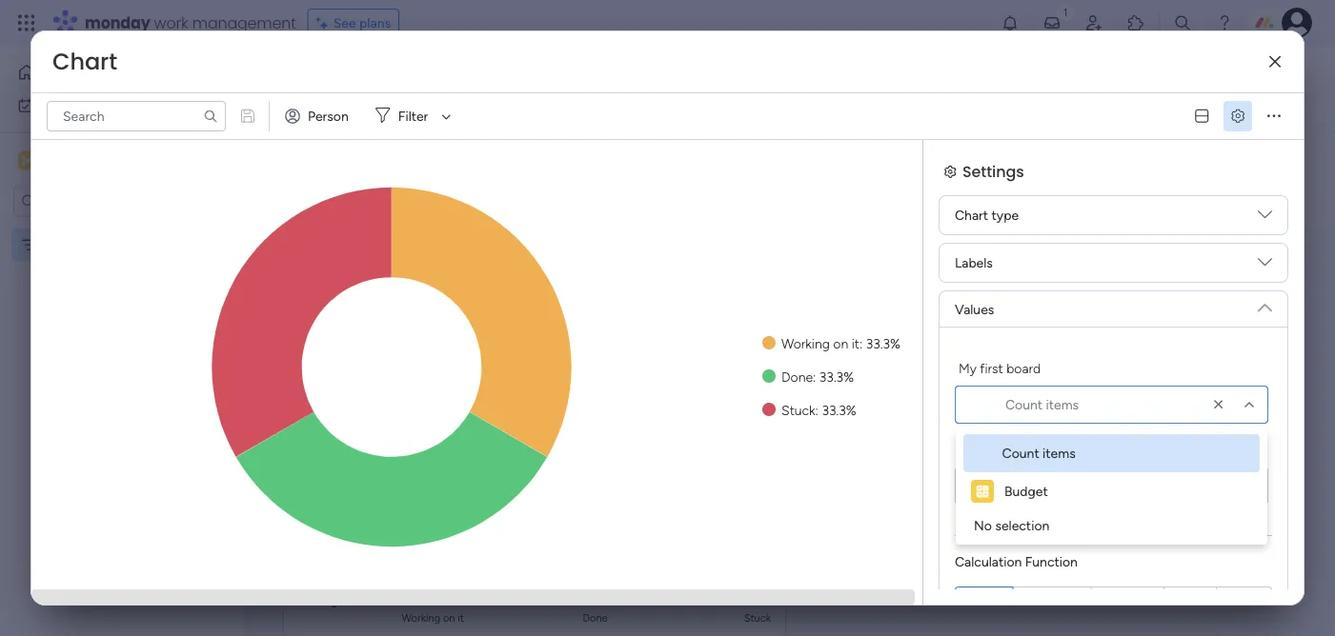 Task type: vqa. For each thing, say whether or not it's contained in the screenshot.
Main workspace
yes



Task type: describe. For each thing, give the bounding box(es) containing it.
filter
[[398, 108, 428, 124]]

notifications image
[[1001, 13, 1020, 32]]

type
[[992, 207, 1019, 224]]

1 vertical spatial count
[[1003, 446, 1040, 462]]

done : 33.3%
[[782, 369, 854, 385]]

1 vertical spatial selection
[[996, 518, 1050, 534]]

my for my first board
[[959, 360, 977, 377]]

no selection inside subitems of my first board group
[[975, 478, 1051, 494]]

subitems of my first board group
[[955, 440, 1269, 505]]

workspace selection element
[[18, 149, 159, 174]]

0 vertical spatial chart
[[52, 46, 117, 78]]

new
[[297, 115, 324, 131]]

person
[[308, 108, 349, 124]]

invite members image
[[1085, 13, 1104, 32]]

search image
[[203, 109, 218, 124]]

see plans
[[333, 15, 391, 31]]

v2 settings line image
[[1232, 109, 1245, 123]]

0 vertical spatial 33.3%
[[866, 336, 901, 352]]

home button
[[11, 57, 205, 88]]

search everything image
[[1174, 13, 1193, 32]]

first inside heading
[[980, 360, 1004, 377]]

management
[[192, 12, 296, 33]]

monday
[[85, 12, 150, 33]]

: for stuck : 33.3%
[[816, 402, 819, 419]]

chart type
[[955, 207, 1019, 224]]

done
[[782, 369, 813, 385]]

main workspace
[[44, 152, 156, 170]]

board inside heading
[[1007, 360, 1041, 377]]

more dots image
[[1268, 109, 1281, 123]]

add
[[454, 115, 478, 131]]

: for done : 33.3%
[[813, 369, 816, 385]]

john smith image
[[1282, 8, 1313, 38]]

my first board click to edit element
[[289, 57, 457, 92]]

it
[[852, 336, 860, 352]]

project
[[328, 115, 371, 131]]

work for my
[[64, 97, 93, 113]]

my first board heading
[[959, 358, 1041, 379]]

0 vertical spatial :
[[860, 336, 863, 352]]

select product image
[[17, 13, 36, 32]]

v2 split view image
[[1196, 109, 1209, 123]]

add widget button
[[418, 108, 532, 138]]

home
[[44, 64, 80, 81]]

calculation function
[[955, 554, 1078, 570]]

count inside my first board group
[[1006, 397, 1043, 413]]

of
[[1018, 441, 1031, 458]]

my inside heading
[[1034, 441, 1052, 458]]



Task type: locate. For each thing, give the bounding box(es) containing it.
items up subitems of my first board
[[1046, 397, 1079, 413]]

see
[[333, 15, 356, 31]]

v2 funnel image
[[381, 260, 394, 273]]

stuck : 33.3%
[[782, 402, 857, 419]]

0 horizontal spatial chart
[[52, 46, 117, 78]]

1 vertical spatial 33.3%
[[820, 369, 854, 385]]

my right "of"
[[1034, 441, 1052, 458]]

1 horizontal spatial my
[[959, 360, 977, 377]]

add widget
[[454, 115, 523, 131]]

board
[[1007, 360, 1041, 377], [1082, 441, 1116, 458]]

2 vertical spatial my
[[1034, 441, 1052, 458]]

dapulse dropdown down arrow image for chart type
[[1259, 208, 1273, 229]]

no selection up calculation function
[[974, 518, 1050, 534]]

filter button
[[368, 101, 458, 132]]

0 vertical spatial items
[[1046, 397, 1079, 413]]

dapulse dropdown down arrow image for labels
[[1259, 256, 1273, 277]]

0 vertical spatial no
[[975, 478, 993, 494]]

0 vertical spatial selection
[[997, 478, 1051, 494]]

1 image
[[1057, 1, 1075, 22]]

: right on
[[860, 336, 863, 352]]

function
[[1026, 554, 1078, 570]]

my inside heading
[[959, 360, 977, 377]]

1 dapulse dropdown down arrow image from the top
[[1259, 208, 1273, 229]]

0 vertical spatial dapulse dropdown down arrow image
[[1259, 208, 1273, 229]]

my first board group
[[955, 358, 1269, 424]]

count items inside my first board group
[[1006, 397, 1079, 413]]

33.3% for stuck : 33.3%
[[822, 402, 857, 419]]

items right "of"
[[1043, 446, 1076, 462]]

1 vertical spatial work
[[64, 97, 93, 113]]

board up "of"
[[1007, 360, 1041, 377]]

apps image
[[1127, 13, 1146, 32]]

2 vertical spatial chart
[[314, 254, 363, 278]]

1 vertical spatial chart
[[955, 207, 989, 224]]

: down done : 33.3%
[[816, 402, 819, 419]]

: up the stuck : 33.3%
[[813, 369, 816, 385]]

0 horizontal spatial first
[[980, 360, 1004, 377]]

33.3% right it on the right bottom of page
[[866, 336, 901, 352]]

work right monday
[[154, 12, 188, 33]]

my
[[42, 97, 60, 113], [959, 360, 977, 377], [1034, 441, 1052, 458]]

1 horizontal spatial chart
[[314, 254, 363, 278]]

33.3% down on
[[820, 369, 854, 385]]

my work
[[42, 97, 93, 113]]

subitems
[[959, 441, 1015, 458]]

first
[[980, 360, 1004, 377], [1056, 441, 1079, 458]]

1 vertical spatial items
[[1043, 446, 1076, 462]]

chart inside main content
[[314, 254, 363, 278]]

working
[[782, 336, 830, 352]]

board inside heading
[[1082, 441, 1116, 458]]

chart main content
[[253, 227, 1336, 637]]

no up calculation at bottom right
[[974, 518, 992, 534]]

my first board
[[959, 360, 1041, 377]]

chart up my work
[[52, 46, 117, 78]]

angle down image
[[388, 116, 397, 130]]

33.3% for done : 33.3%
[[820, 369, 854, 385]]

0 vertical spatial first
[[980, 360, 1004, 377]]

2 vertical spatial dapulse dropdown down arrow image
[[1259, 294, 1273, 315]]

on
[[834, 336, 849, 352]]

count up budget
[[1003, 446, 1040, 462]]

see plans button
[[308, 9, 400, 37]]

budget
[[1005, 484, 1049, 500]]

:
[[860, 336, 863, 352], [813, 369, 816, 385], [816, 402, 819, 419]]

0 horizontal spatial my
[[42, 97, 60, 113]]

0 vertical spatial my
[[42, 97, 60, 113]]

Chart field
[[48, 46, 122, 78]]

2 dapulse dropdown down arrow image from the top
[[1259, 256, 1273, 277]]

items
[[1046, 397, 1079, 413], [1043, 446, 1076, 462]]

selection inside subitems of my first board group
[[997, 478, 1051, 494]]

my down home
[[42, 97, 60, 113]]

my down values
[[959, 360, 977, 377]]

1 horizontal spatial work
[[154, 12, 188, 33]]

values
[[955, 301, 995, 317]]

plans
[[359, 15, 391, 31]]

1 vertical spatial board
[[1082, 441, 1116, 458]]

chart left type in the top of the page
[[955, 207, 989, 224]]

1 vertical spatial count items
[[1003, 446, 1076, 462]]

new project button
[[289, 108, 378, 138]]

list box
[[0, 225, 243, 519]]

dapulse dropdown down arrow image
[[1259, 208, 1273, 229], [1259, 256, 1273, 277], [1259, 294, 1273, 315]]

0 horizontal spatial board
[[1007, 360, 1041, 377]]

subitems of my first board
[[959, 441, 1116, 458]]

1 vertical spatial :
[[813, 369, 816, 385]]

1 vertical spatial first
[[1056, 441, 1079, 458]]

count items up subitems of my first board
[[1006, 397, 1079, 413]]

no selection
[[975, 478, 1051, 494], [974, 518, 1050, 534]]

None search field
[[47, 101, 226, 132]]

stuck
[[782, 402, 816, 419]]

monday work management
[[85, 12, 296, 33]]

0 vertical spatial board
[[1007, 360, 1041, 377]]

count
[[1006, 397, 1043, 413], [1003, 446, 1040, 462]]

calculation
[[955, 554, 1022, 570]]

new project
[[297, 115, 371, 131]]

first down values
[[980, 360, 1004, 377]]

2 vertical spatial :
[[816, 402, 819, 419]]

3 dapulse dropdown down arrow image from the top
[[1259, 294, 1273, 315]]

widget
[[482, 115, 523, 131]]

Filter dashboard by text search field
[[47, 101, 226, 132]]

person button
[[277, 101, 360, 132]]

1 vertical spatial dapulse dropdown down arrow image
[[1259, 256, 1273, 277]]

1 vertical spatial my
[[959, 360, 977, 377]]

workspace image
[[18, 150, 37, 171]]

2 horizontal spatial chart
[[955, 207, 989, 224]]

0 horizontal spatial work
[[64, 97, 93, 113]]

count items up budget
[[1003, 446, 1076, 462]]

no selection down "of"
[[975, 478, 1051, 494]]

my inside button
[[42, 97, 60, 113]]

1 vertical spatial no
[[974, 518, 992, 534]]

arrow down image
[[435, 105, 458, 128]]

my work button
[[11, 90, 205, 121]]

board down my first board group
[[1082, 441, 1116, 458]]

first inside heading
[[1056, 441, 1079, 458]]

33.3%
[[866, 336, 901, 352], [820, 369, 854, 385], [822, 402, 857, 419]]

no
[[975, 478, 993, 494], [974, 518, 992, 534]]

subitems of my first board heading
[[959, 440, 1116, 460]]

dapulse dropdown down arrow image for values
[[1259, 294, 1273, 315]]

1 vertical spatial no selection
[[974, 518, 1050, 534]]

work inside button
[[64, 97, 93, 113]]

workspace
[[81, 152, 156, 170]]

chart left v2 funnel 'image'
[[314, 254, 363, 278]]

selection
[[997, 478, 1051, 494], [996, 518, 1050, 534]]

0 vertical spatial count
[[1006, 397, 1043, 413]]

working on it : 33.3%
[[782, 336, 901, 352]]

help image
[[1216, 13, 1235, 32]]

0 vertical spatial no selection
[[975, 478, 1051, 494]]

count down my first board
[[1006, 397, 1043, 413]]

main
[[44, 152, 77, 170]]

2 vertical spatial 33.3%
[[822, 402, 857, 419]]

work down home
[[64, 97, 93, 113]]

1 horizontal spatial first
[[1056, 441, 1079, 458]]

my for my work
[[42, 97, 60, 113]]

items inside my first board group
[[1046, 397, 1079, 413]]

settings
[[963, 161, 1025, 182]]

selection down "of"
[[997, 478, 1051, 494]]

inbox image
[[1043, 13, 1062, 32]]

0 vertical spatial work
[[154, 12, 188, 33]]

2 horizontal spatial my
[[1034, 441, 1052, 458]]

m
[[22, 153, 33, 169]]

no down subitems
[[975, 478, 993, 494]]

count items
[[1006, 397, 1079, 413], [1003, 446, 1076, 462]]

work for monday
[[154, 12, 188, 33]]

no inside subitems of my first board group
[[975, 478, 993, 494]]

dapulse x slim image
[[1270, 55, 1281, 69]]

33.3% down done : 33.3%
[[822, 402, 857, 419]]

labels
[[955, 255, 993, 271]]

0 vertical spatial count items
[[1006, 397, 1079, 413]]

option
[[0, 228, 243, 232]]

work
[[154, 12, 188, 33], [64, 97, 93, 113]]

chart
[[52, 46, 117, 78], [955, 207, 989, 224], [314, 254, 363, 278]]

first right "of"
[[1056, 441, 1079, 458]]

1 horizontal spatial board
[[1082, 441, 1116, 458]]

selection down budget
[[996, 518, 1050, 534]]



